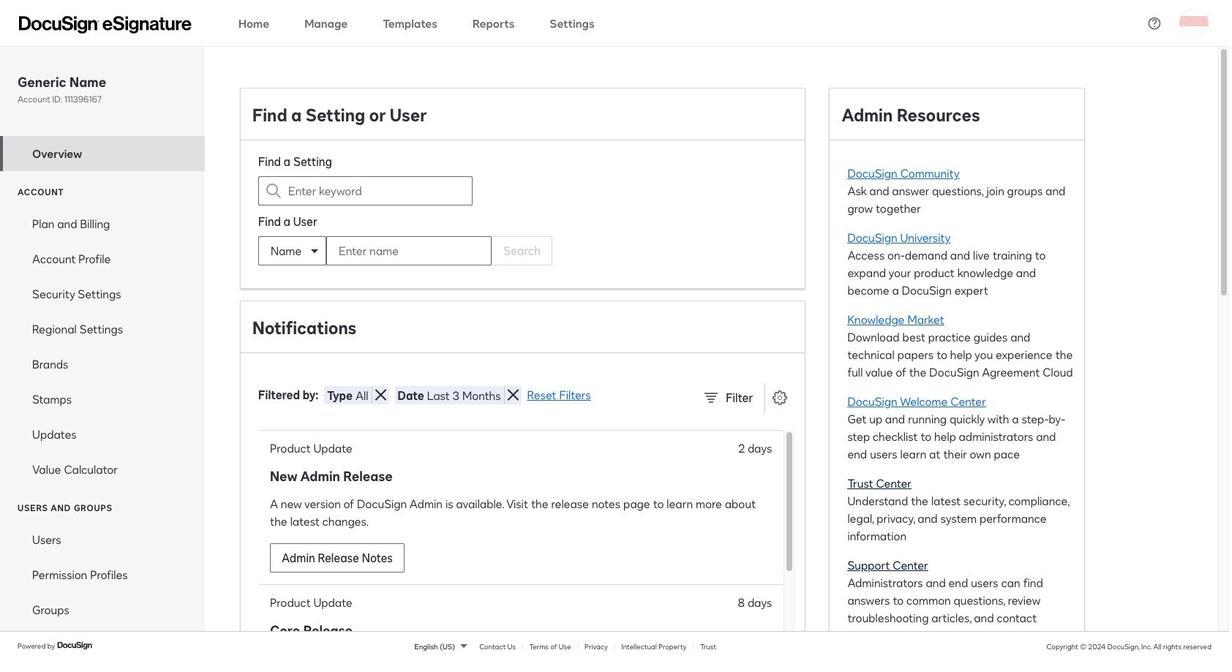Task type: locate. For each thing, give the bounding box(es) containing it.
your uploaded profile image image
[[1180, 8, 1209, 38]]

account element
[[0, 207, 205, 488]]

Enter keyword text field
[[288, 177, 443, 205]]



Task type: describe. For each thing, give the bounding box(es) containing it.
docusign image
[[57, 641, 94, 652]]

Enter name text field
[[327, 237, 462, 265]]

docusign admin image
[[19, 16, 192, 33]]

users and groups element
[[0, 523, 205, 628]]



